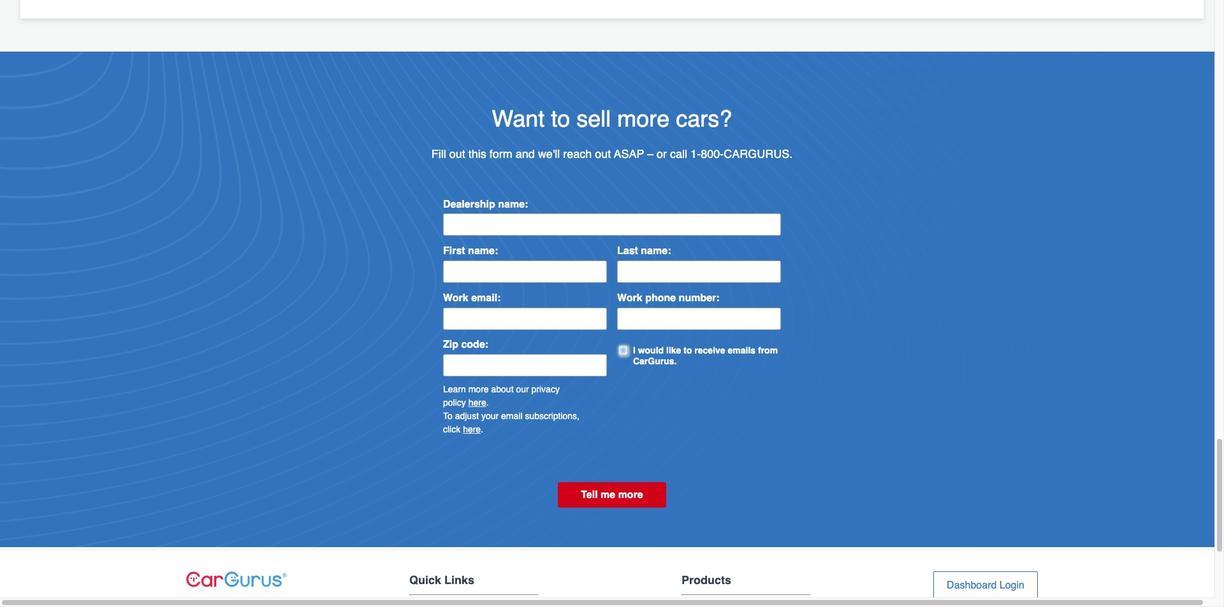 Task type: locate. For each thing, give the bounding box(es) containing it.
fill
[[432, 147, 446, 161]]

Dealership name: text field
[[443, 214, 781, 236]]

to right like at the right
[[684, 346, 692, 356]]

1 vertical spatial to
[[684, 346, 692, 356]]

dashboard login
[[947, 580, 1025, 592]]

last
[[617, 246, 638, 257]]

2 vertical spatial more
[[618, 490, 643, 501]]

zip
[[443, 340, 459, 351]]

I would like to receive emails from CarGurus. checkbox
[[620, 346, 628, 354]]

1 vertical spatial .
[[481, 425, 484, 435]]

or
[[657, 147, 667, 161]]

here down adjust
[[463, 425, 481, 435]]

number:
[[679, 293, 720, 304]]

more right me on the bottom
[[618, 490, 643, 501]]

out
[[450, 147, 466, 161], [595, 147, 611, 161]]

more left about
[[469, 385, 489, 395]]

would
[[638, 346, 664, 356]]

1 vertical spatial here
[[463, 425, 481, 435]]

name: right first
[[468, 246, 498, 257]]

name: right dealership
[[498, 199, 528, 210]]

and
[[516, 147, 535, 161]]

learn more about our privacy policy
[[443, 385, 560, 408]]

1 work from the left
[[443, 293, 469, 304]]

. inside here . to adjust your email subscriptions, click
[[487, 398, 489, 408]]

code:
[[461, 340, 489, 351]]

to left the sell
[[551, 106, 570, 132]]

work left email:
[[443, 293, 469, 304]]

want
[[492, 106, 545, 132]]

Zip code: text field
[[443, 355, 607, 377]]

0 horizontal spatial to
[[551, 106, 570, 132]]

sell
[[577, 106, 611, 132]]

1 horizontal spatial .
[[487, 398, 489, 408]]

0 vertical spatial .
[[487, 398, 489, 408]]

like
[[667, 346, 681, 356]]

. down your
[[481, 425, 484, 435]]

1 horizontal spatial out
[[595, 147, 611, 161]]

1 vertical spatial more
[[469, 385, 489, 395]]

links
[[445, 574, 475, 587]]

here link up adjust
[[469, 398, 487, 408]]

0 horizontal spatial out
[[450, 147, 466, 161]]

policy
[[443, 398, 466, 408]]

out right reach
[[595, 147, 611, 161]]

asap
[[614, 147, 644, 161]]

0 horizontal spatial work
[[443, 293, 469, 304]]

cars?
[[676, 106, 733, 132]]

work left the phone in the right of the page
[[617, 293, 643, 304]]

1-
[[691, 147, 701, 161]]

products
[[682, 574, 732, 587]]

phone
[[646, 293, 676, 304]]

more
[[618, 106, 670, 132], [469, 385, 489, 395], [618, 490, 643, 501]]

work
[[443, 293, 469, 304], [617, 293, 643, 304]]

adjust
[[455, 412, 479, 422]]

1 horizontal spatial work
[[617, 293, 643, 304]]

work for work email:
[[443, 293, 469, 304]]

login
[[1000, 580, 1025, 592]]

we'll
[[538, 147, 560, 161]]

to
[[551, 106, 570, 132], [684, 346, 692, 356]]

form
[[490, 147, 513, 161]]

0 vertical spatial to
[[551, 106, 570, 132]]

more up the –
[[618, 106, 670, 132]]

out right the fill
[[450, 147, 466, 161]]

2 work from the left
[[617, 293, 643, 304]]

work for work phone number:
[[617, 293, 643, 304]]

here inside here . to adjust your email subscriptions, click
[[469, 398, 487, 408]]

name: for dealership name:
[[498, 199, 528, 210]]

. for here . to adjust your email subscriptions, click
[[487, 398, 489, 408]]

here link
[[469, 398, 487, 408], [463, 425, 481, 435]]

here link down adjust
[[463, 425, 481, 435]]

. up your
[[487, 398, 489, 408]]

name: for first name:
[[468, 246, 498, 257]]

0 horizontal spatial .
[[481, 425, 484, 435]]

1 vertical spatial here link
[[463, 425, 481, 435]]

name: right last
[[641, 246, 671, 257]]

privacy
[[532, 385, 560, 395]]

cargurus logo link
[[186, 572, 287, 588]]

here
[[469, 398, 487, 408], [463, 425, 481, 435]]

.
[[487, 398, 489, 408], [481, 425, 484, 435]]

0 vertical spatial more
[[618, 106, 670, 132]]

here up adjust
[[469, 398, 487, 408]]

work email:
[[443, 293, 501, 304]]

1 horizontal spatial to
[[684, 346, 692, 356]]

here for here . to adjust your email subscriptions, click
[[469, 398, 487, 408]]

name:
[[498, 199, 528, 210], [468, 246, 498, 257], [641, 246, 671, 257]]

2 out from the left
[[595, 147, 611, 161]]

i
[[633, 346, 636, 356]]

0 vertical spatial here
[[469, 398, 487, 408]]

receive
[[695, 346, 726, 356]]

1 out from the left
[[450, 147, 466, 161]]



Task type: vqa. For each thing, say whether or not it's contained in the screenshot.
about
yes



Task type: describe. For each thing, give the bounding box(es) containing it.
fill out this form and we'll reach out asap – or call 1-800-cargurus.
[[432, 147, 793, 161]]

. for here .
[[481, 425, 484, 435]]

dealership
[[443, 199, 496, 210]]

tell me more
[[581, 490, 643, 501]]

first name:
[[443, 246, 498, 257]]

more inside learn more about our privacy policy
[[469, 385, 489, 395]]

dealership name:
[[443, 199, 528, 210]]

Work email: email field
[[443, 308, 607, 330]]

from
[[758, 346, 778, 356]]

dashboard
[[947, 580, 997, 592]]

quick
[[410, 574, 441, 587]]

here . to adjust your email subscriptions, click
[[443, 398, 580, 435]]

800-
[[701, 147, 724, 161]]

Last name: text field
[[617, 261, 781, 283]]

reach
[[563, 147, 592, 161]]

last name:
[[617, 246, 671, 257]]

email
[[501, 412, 523, 422]]

first
[[443, 246, 465, 257]]

–
[[647, 147, 654, 161]]

your
[[482, 412, 499, 422]]

cargurus logo image
[[186, 572, 287, 588]]

work phone number:
[[617, 293, 720, 304]]

more inside 'button'
[[618, 490, 643, 501]]

learn
[[443, 385, 466, 395]]

cargurus.
[[633, 357, 677, 367]]

zip code:
[[443, 340, 489, 351]]

to inside i would like to receive emails from cargurus.
[[684, 346, 692, 356]]

to
[[443, 412, 453, 422]]

subscriptions,
[[525, 412, 580, 422]]

email:
[[471, 293, 501, 304]]

here .
[[463, 425, 484, 435]]

i would like to receive emails from cargurus.
[[633, 346, 778, 367]]

0 vertical spatial here link
[[469, 398, 487, 408]]

quick links
[[410, 574, 475, 587]]

about
[[491, 385, 514, 395]]

Work phone number: telephone field
[[617, 308, 781, 330]]

emails
[[728, 346, 756, 356]]

me
[[601, 490, 616, 501]]

our
[[516, 385, 529, 395]]

this
[[469, 147, 487, 161]]

want to sell more cars?
[[492, 106, 733, 132]]

tell me more button
[[558, 483, 666, 508]]

cargurus.
[[724, 147, 793, 161]]

dashboard login button
[[934, 572, 1038, 600]]

name: for last name:
[[641, 246, 671, 257]]

call
[[670, 147, 688, 161]]

click
[[443, 425, 461, 435]]

tell
[[581, 490, 598, 501]]

First name: text field
[[443, 261, 607, 283]]

here for here .
[[463, 425, 481, 435]]



